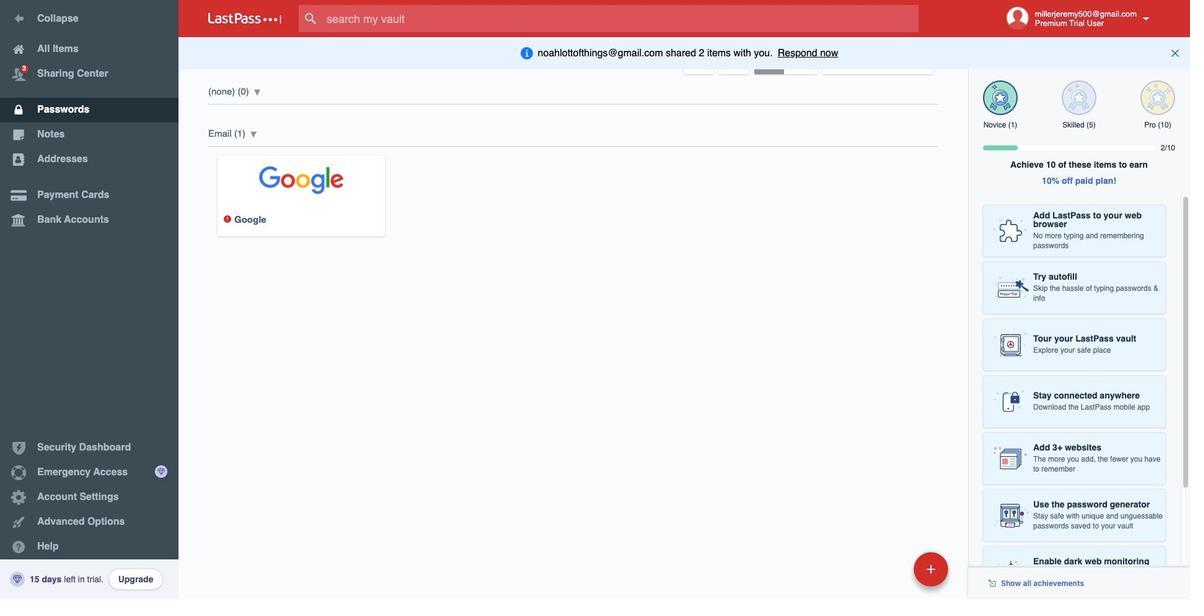 Task type: describe. For each thing, give the bounding box(es) containing it.
new item navigation
[[828, 549, 956, 600]]

main navigation navigation
[[0, 0, 179, 600]]

vault options navigation
[[179, 37, 968, 74]]

Search search field
[[299, 5, 943, 32]]



Task type: locate. For each thing, give the bounding box(es) containing it.
lastpass image
[[208, 13, 281, 24]]

new item element
[[828, 552, 953, 588]]

search my vault text field
[[299, 5, 943, 32]]



